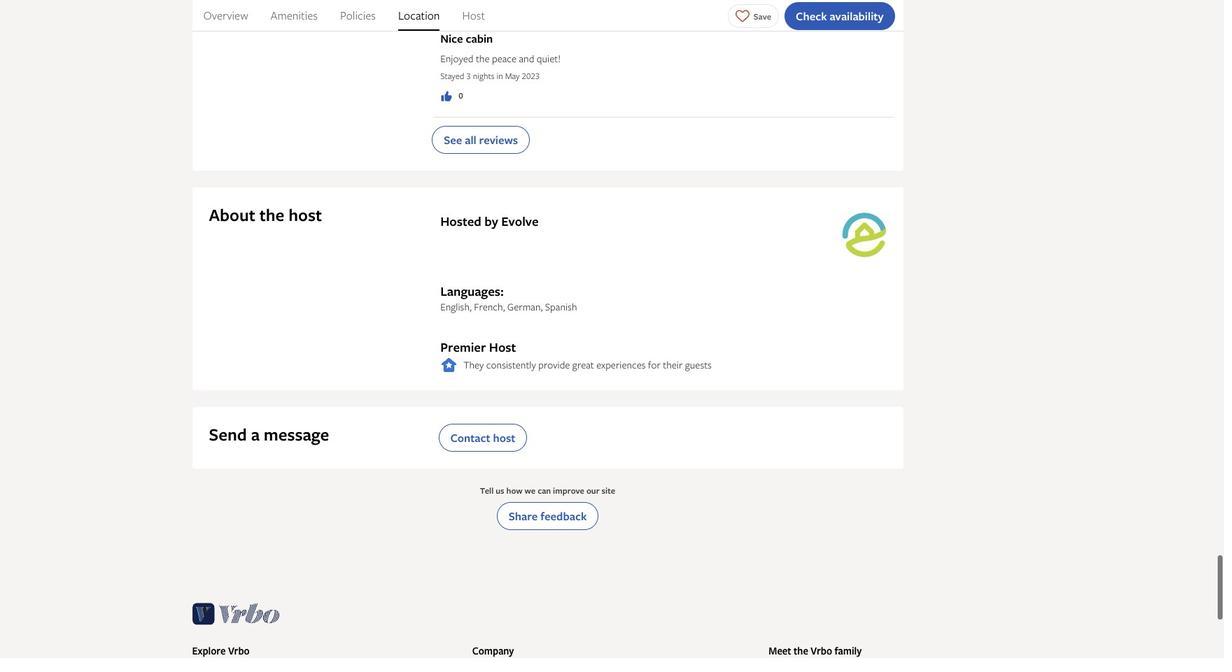Task type: vqa. For each thing, say whether or not it's contained in the screenshot.
directional image
no



Task type: describe. For each thing, give the bounding box(es) containing it.
vrbo image
[[192, 601, 280, 629]]

see
[[444, 132, 462, 148]]

0 horizontal spatial host
[[288, 204, 322, 227]]

accuracy
[[673, 12, 705, 24]]

the for meet the vrbo family
[[794, 645, 808, 658]]

share feedback link
[[497, 503, 599, 531]]

liked: cleanliness, check-in, communication, location, listing accuracy
[[459, 12, 705, 24]]

cabin
[[466, 31, 493, 46]]

host link
[[462, 0, 485, 31]]

premier
[[440, 339, 486, 356]]

contact
[[450, 431, 490, 446]]

great
[[572, 359, 594, 372]]

location,
[[618, 12, 648, 24]]

save button
[[728, 4, 779, 28]]

availability
[[830, 8, 884, 23]]

premier host image
[[440, 357, 458, 374]]

share
[[509, 509, 538, 524]]

by
[[485, 213, 498, 230]]

quiet!
[[537, 52, 561, 65]]

languages:
[[440, 283, 504, 300]]

in,
[[548, 12, 556, 24]]

message
[[264, 424, 329, 447]]

see all reviews button
[[432, 126, 530, 154]]

they
[[463, 359, 484, 372]]

stayed 3 nights in may 2023
[[440, 70, 540, 82]]

host inside list
[[462, 8, 485, 23]]

stayed
[[440, 70, 464, 82]]

hosted
[[440, 213, 481, 230]]

tell
[[480, 485, 494, 497]]

all
[[465, 132, 476, 148]]

overview link
[[203, 0, 248, 31]]

3
[[466, 70, 471, 82]]

a
[[251, 424, 260, 447]]

location
[[398, 8, 440, 23]]

premier host
[[440, 339, 516, 356]]

french,
[[474, 300, 505, 314]]

check availability button
[[785, 2, 895, 30]]

medium image
[[440, 90, 453, 103]]

policies
[[340, 8, 376, 23]]

feedback
[[540, 509, 587, 524]]

german,
[[507, 300, 543, 314]]

for
[[648, 359, 661, 372]]

cleanliness,
[[481, 12, 522, 24]]

check
[[796, 8, 827, 23]]

may
[[505, 70, 520, 82]]

meet the vrbo family
[[769, 645, 862, 658]]

save
[[754, 10, 771, 22]]

about
[[209, 204, 255, 227]]

company
[[472, 645, 514, 658]]

1 vertical spatial host
[[489, 339, 516, 356]]

and
[[519, 52, 534, 65]]

list containing explore vrbo
[[192, 595, 1043, 659]]

explore
[[192, 645, 226, 658]]

amenities
[[271, 8, 318, 23]]

nice cabin enjoyed the peace and quiet!
[[440, 31, 561, 65]]



Task type: locate. For each thing, give the bounding box(es) containing it.
2023
[[522, 70, 540, 82]]

vrbo right the explore
[[228, 645, 250, 658]]

they consistently provide great experiences for their guests
[[463, 359, 712, 372]]

meet
[[769, 645, 791, 658]]

experiences
[[596, 359, 646, 372]]

about the host
[[209, 204, 322, 227]]

share feedback
[[509, 509, 587, 524]]

host
[[288, 204, 322, 227], [493, 431, 515, 446]]

0 vertical spatial host
[[288, 204, 322, 227]]

0 vertical spatial host
[[462, 8, 485, 23]]

in
[[497, 70, 503, 82]]

enjoyed
[[440, 52, 473, 65]]

1 vertical spatial host
[[493, 431, 515, 446]]

spanish
[[545, 300, 577, 314]]

see all reviews
[[444, 132, 518, 148]]

our
[[586, 485, 600, 497]]

english,
[[440, 300, 472, 314]]

reviews
[[479, 132, 518, 148]]

contact host
[[450, 431, 515, 446]]

check-
[[524, 12, 548, 24]]

amenities link
[[271, 0, 318, 31]]

host up consistently
[[489, 339, 516, 356]]

host profile image image
[[842, 213, 886, 258]]

1 vertical spatial the
[[259, 204, 284, 227]]

2 vrbo from the left
[[811, 645, 832, 658]]

evolve
[[501, 213, 539, 230]]

send a message
[[209, 424, 329, 447]]

provide
[[538, 359, 570, 372]]

2 vertical spatial the
[[794, 645, 808, 658]]

guests
[[685, 359, 712, 372]]

0 vertical spatial the
[[476, 52, 490, 65]]

0 horizontal spatial host
[[462, 8, 485, 23]]

check availability
[[796, 8, 884, 23]]

1 horizontal spatial the
[[476, 52, 490, 65]]

small image
[[440, 12, 453, 25]]

peace
[[492, 52, 517, 65]]

we
[[525, 485, 536, 497]]

the for about the host
[[259, 204, 284, 227]]

listing
[[650, 12, 671, 24]]

vrbo
[[228, 645, 250, 658], [811, 645, 832, 658]]

hosted by evolve
[[440, 213, 539, 230]]

overview
[[203, 8, 248, 23]]

nice
[[440, 31, 463, 46]]

the inside nice cabin enjoyed the peace and quiet!
[[476, 52, 490, 65]]

0 horizontal spatial the
[[259, 204, 284, 227]]

2 list from the top
[[192, 595, 1043, 659]]

0 button
[[440, 90, 463, 103]]

1 horizontal spatial host
[[493, 431, 515, 446]]

communication,
[[558, 12, 615, 24]]

the right meet
[[794, 645, 808, 658]]

policies link
[[340, 0, 376, 31]]

0 vertical spatial list
[[192, 0, 903, 31]]

their
[[663, 359, 683, 372]]

contact host link
[[438, 424, 527, 452]]

0 horizontal spatial vrbo
[[228, 645, 250, 658]]

us
[[496, 485, 504, 497]]

liked:
[[459, 12, 479, 24]]

1 list from the top
[[192, 0, 903, 31]]

tell us how we can improve our site
[[480, 485, 615, 497]]

host up cabin
[[462, 8, 485, 23]]

list containing overview
[[192, 0, 903, 31]]

nights
[[473, 70, 495, 82]]

improve
[[553, 485, 584, 497]]

family
[[835, 645, 862, 658]]

host inside contact host link
[[493, 431, 515, 446]]

1 horizontal spatial vrbo
[[811, 645, 832, 658]]

0
[[459, 90, 463, 102]]

2 horizontal spatial the
[[794, 645, 808, 658]]

the inside list
[[794, 645, 808, 658]]

location link
[[398, 0, 440, 31]]

languages: english, french, german, spanish
[[440, 283, 577, 314]]

vrbo left family
[[811, 645, 832, 658]]

explore vrbo
[[192, 645, 250, 658]]

list
[[192, 0, 903, 31], [192, 595, 1043, 659]]

1 horizontal spatial host
[[489, 339, 516, 356]]

1 vertical spatial list
[[192, 595, 1043, 659]]

can
[[538, 485, 551, 497]]

site
[[602, 485, 615, 497]]

the up nights
[[476, 52, 490, 65]]

send
[[209, 424, 247, 447]]

the
[[476, 52, 490, 65], [259, 204, 284, 227], [794, 645, 808, 658]]

how
[[506, 485, 523, 497]]

the right the 'about'
[[259, 204, 284, 227]]

1 vrbo from the left
[[228, 645, 250, 658]]

consistently
[[486, 359, 536, 372]]

host
[[462, 8, 485, 23], [489, 339, 516, 356]]



